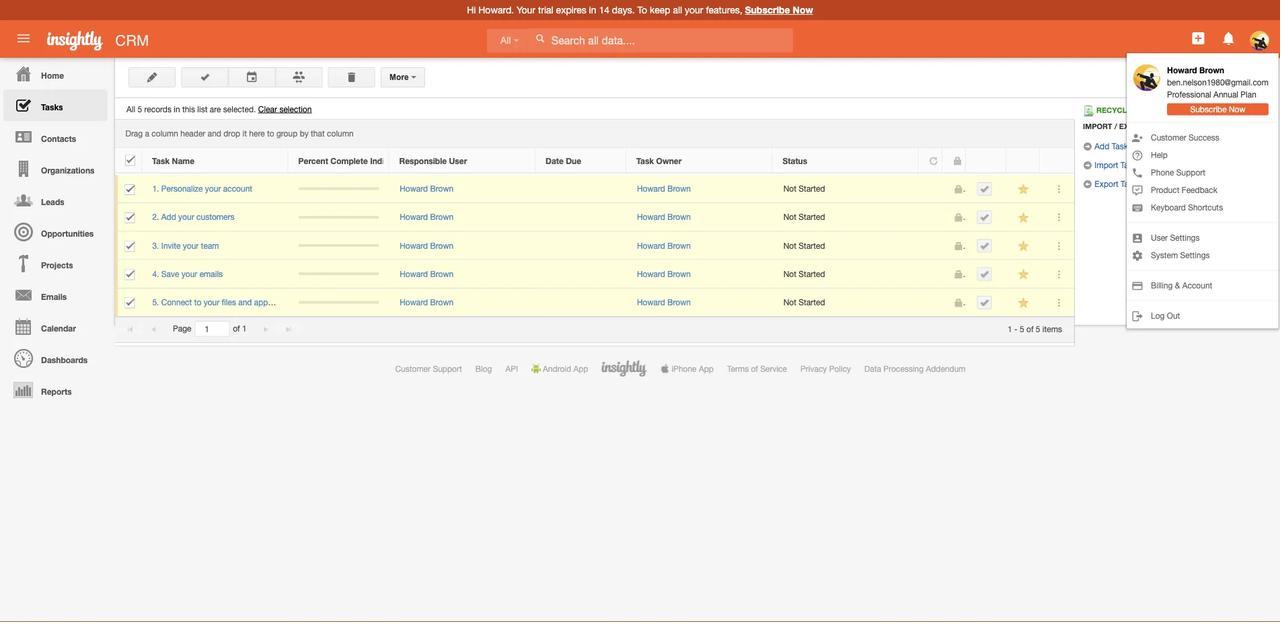 Task type: locate. For each thing, give the bounding box(es) containing it.
2 vertical spatial private task image
[[954, 242, 963, 251]]

1 vertical spatial private task image
[[954, 270, 963, 279]]

4 not started from the top
[[784, 269, 826, 279]]

0 horizontal spatial user
[[449, 156, 467, 165]]

0 vertical spatial to
[[267, 129, 274, 138]]

started for 1. personalize your account
[[799, 184, 826, 193]]

5 left items
[[1036, 324, 1041, 334]]

1 row from the top
[[115, 148, 1074, 173]]

2 following image from the top
[[1018, 212, 1031, 224]]

subscribe down annual
[[1191, 105, 1227, 114]]

app right iphone
[[699, 364, 714, 374]]

to left keep
[[638, 4, 647, 15]]

tasks for export tasks
[[1121, 179, 1142, 188]]

your for account
[[205, 184, 221, 193]]

row containing task name
[[115, 148, 1074, 173]]

1 started from the top
[[799, 184, 826, 193]]

1 circle arrow right image from the top
[[1084, 142, 1093, 151]]

privacy
[[801, 364, 827, 374]]

and right files
[[238, 298, 252, 307]]

1 following image from the top
[[1018, 183, 1031, 196]]

files
[[222, 298, 236, 307]]

circle arrow left image
[[1084, 180, 1093, 189]]

feedback
[[1182, 185, 1218, 195]]

1 vertical spatial circle arrow right image
[[1084, 161, 1093, 170]]

5 started from the top
[[799, 298, 826, 307]]

2 app from the left
[[699, 364, 714, 374]]

4 following image from the top
[[1018, 268, 1031, 281]]

subscribe
[[745, 4, 791, 15], [1191, 105, 1227, 114]]

items
[[1043, 324, 1063, 334]]

row group
[[115, 148, 1074, 173], [115, 175, 1075, 317]]

row containing 1. personalize your account
[[115, 175, 1075, 203]]

1 app from the left
[[574, 364, 589, 374]]

1 horizontal spatial subscribe
[[1191, 105, 1227, 114]]

1 vertical spatial to
[[1135, 141, 1143, 151]]

0 horizontal spatial customer
[[395, 364, 431, 374]]

0 vertical spatial import
[[1084, 122, 1113, 131]]

app right android
[[574, 364, 589, 374]]

row
[[115, 148, 1074, 173], [115, 175, 1075, 203], [115, 203, 1075, 232], [115, 232, 1075, 260], [115, 260, 1075, 289], [115, 289, 1075, 317]]

4 not started cell from the top
[[773, 260, 920, 289]]

here
[[249, 129, 265, 138]]

export right the circle arrow left image
[[1095, 179, 1119, 188]]

of right 1 field in the left bottom of the page
[[233, 324, 240, 334]]

1 horizontal spatial customer
[[1152, 133, 1187, 142]]

following image
[[1018, 183, 1031, 196], [1018, 212, 1031, 224], [1018, 240, 1031, 253], [1018, 268, 1031, 281], [1018, 297, 1031, 310]]

circle arrow right image for add tasks to google calendar
[[1084, 142, 1093, 151]]

professional
[[1168, 90, 1212, 99]]

0 vertical spatial user
[[449, 156, 467, 165]]

add tasks to google calendar
[[1093, 141, 1207, 151]]

opportunities
[[41, 229, 94, 238]]

1 right 1 field in the left bottom of the page
[[242, 324, 247, 334]]

that
[[311, 129, 325, 138]]

2 not started from the top
[[784, 212, 826, 222]]

3 row from the top
[[115, 203, 1075, 232]]

1 vertical spatial subscribe now link
[[1168, 103, 1269, 115]]

not started cell for 2. add your customers
[[773, 203, 920, 232]]

1 vertical spatial user
[[1152, 233, 1168, 243]]

4 row from the top
[[115, 232, 1075, 260]]

5 not started cell from the top
[[773, 289, 920, 317]]

privacy policy link
[[801, 364, 851, 374]]

reports link
[[3, 374, 108, 406]]

tasks inside export tasks link
[[1121, 179, 1142, 188]]

tasks inside import tasks link
[[1121, 160, 1141, 170]]

6 row from the top
[[115, 289, 1075, 317]]

customer support
[[395, 364, 462, 374]]

not started cell for 1. personalize your account
[[773, 175, 920, 203]]

1 not started cell from the top
[[773, 175, 920, 203]]

1 vertical spatial customer
[[395, 364, 431, 374]]

0 vertical spatial and
[[208, 129, 221, 138]]

to
[[638, 4, 647, 15], [1135, 141, 1143, 151]]

private task image
[[953, 156, 962, 166], [954, 185, 963, 194], [954, 242, 963, 251]]

1 vertical spatial row group
[[115, 175, 1075, 317]]

your right save
[[182, 269, 197, 279]]

keyboard
[[1152, 203, 1186, 212]]

2 not from the top
[[784, 212, 797, 222]]

your for customers
[[178, 212, 194, 222]]

1 vertical spatial import
[[1095, 160, 1119, 170]]

4 not from the top
[[784, 269, 797, 279]]

api link
[[506, 364, 518, 374]]

3 mark this task complete image from the top
[[980, 241, 990, 251]]

1 vertical spatial calendar
[[41, 324, 76, 333]]

personalize
[[161, 184, 203, 193]]

1 - 5 of 5 items
[[1008, 324, 1063, 334]]

subscribe now link down annual
[[1168, 103, 1269, 115]]

1 horizontal spatial add
[[1095, 141, 1110, 151]]

0 horizontal spatial task
[[152, 156, 170, 165]]

home
[[41, 71, 64, 80]]

to right here
[[267, 129, 274, 138]]

keep
[[650, 4, 671, 15]]

private task image for team
[[954, 242, 963, 251]]

column right that
[[327, 129, 354, 138]]

mark this task complete image for 1. personalize your account
[[980, 184, 990, 194]]

tasks up import tasks
[[1112, 141, 1133, 151]]

circle arrow right image inside "add tasks to google calendar" link
[[1084, 142, 1093, 151]]

your left account
[[205, 184, 221, 193]]

responsible
[[399, 156, 447, 165]]

5 right -
[[1020, 324, 1025, 334]]

1 vertical spatial to
[[194, 298, 201, 307]]

projects link
[[3, 248, 108, 279]]

app for iphone app
[[699, 364, 714, 374]]

your left team
[[183, 241, 199, 250]]

1 horizontal spatial app
[[699, 364, 714, 374]]

5 not started from the top
[[784, 298, 826, 307]]

all
[[673, 4, 683, 15]]

android
[[543, 364, 571, 374]]

ok image
[[200, 72, 210, 82]]

0 horizontal spatial and
[[208, 129, 221, 138]]

0 horizontal spatial export
[[1095, 179, 1119, 188]]

None checkbox
[[125, 155, 135, 166], [125, 213, 135, 224], [125, 241, 135, 252], [125, 155, 135, 166], [125, 213, 135, 224], [125, 241, 135, 252]]

your right all
[[685, 4, 704, 15]]

circle arrow right image inside import tasks link
[[1084, 161, 1093, 170]]

1 task from the left
[[152, 156, 170, 165]]

not started for 3. invite your team
[[784, 241, 826, 250]]

add up import tasks link
[[1095, 141, 1110, 151]]

0 horizontal spatial column
[[152, 129, 178, 138]]

all down howard.
[[501, 35, 511, 46]]

0 vertical spatial settings
[[1171, 233, 1200, 243]]

1 vertical spatial export
[[1095, 179, 1119, 188]]

1 vertical spatial in
[[174, 104, 180, 114]]

tasks inside 'tasks' link
[[41, 102, 63, 112]]

product feedback
[[1152, 185, 1218, 195]]

customer for customer success
[[1152, 133, 1187, 142]]

addendum
[[926, 364, 966, 374]]

0 horizontal spatial 1
[[242, 324, 247, 334]]

1 horizontal spatial and
[[238, 298, 252, 307]]

row group containing 1. personalize your account
[[115, 175, 1075, 317]]

calendar up dashboards link
[[41, 324, 76, 333]]

settings up system settings
[[1171, 233, 1200, 243]]

mark this task complete image
[[980, 184, 990, 194], [980, 213, 990, 222], [980, 241, 990, 251], [980, 298, 990, 307]]

2 row from the top
[[115, 175, 1075, 203]]

task for task name
[[152, 156, 170, 165]]

terms of service
[[727, 364, 787, 374]]

of right terms
[[751, 364, 758, 374]]

1 vertical spatial add
[[161, 212, 176, 222]]

5 left records
[[138, 104, 142, 114]]

not started
[[784, 184, 826, 193], [784, 212, 826, 222], [784, 241, 826, 250], [784, 269, 826, 279], [784, 298, 826, 307]]

0 horizontal spatial to
[[638, 4, 647, 15]]

3 press ctrl + space to group column header from the left
[[1041, 148, 1074, 173]]

circle arrow right image up import tasks link
[[1084, 142, 1093, 151]]

0 vertical spatial support
[[1177, 168, 1206, 177]]

private task image
[[954, 213, 963, 223], [954, 270, 963, 279], [954, 298, 963, 308]]

1 vertical spatial settings
[[1181, 251, 1211, 260]]

2 private task image from the top
[[954, 270, 963, 279]]

None checkbox
[[125, 184, 135, 195], [125, 270, 135, 280], [125, 298, 135, 309], [125, 184, 135, 195], [125, 270, 135, 280], [125, 298, 135, 309]]

0 horizontal spatial to
[[194, 298, 201, 307]]

howard.
[[479, 4, 514, 15]]

header
[[181, 129, 206, 138]]

following image for 3. invite your team
[[1018, 240, 1031, 253]]

not for 3. invite your team
[[784, 241, 797, 250]]

not started cell for 5. connect to your files and apps
[[773, 289, 920, 317]]

1. personalize your account link
[[152, 184, 259, 193]]

1 not started from the top
[[784, 184, 826, 193]]

blog
[[476, 364, 492, 374]]

organizations
[[41, 166, 95, 175]]

1 horizontal spatial 5
[[1020, 324, 1025, 334]]

support for phone support
[[1177, 168, 1206, 177]]

1 horizontal spatial column
[[327, 129, 354, 138]]

3 not from the top
[[784, 241, 797, 250]]

1 horizontal spatial now
[[1230, 105, 1246, 114]]

subscribe now link right features,
[[745, 4, 814, 15]]

not started cell
[[773, 175, 920, 203], [773, 203, 920, 232], [773, 232, 920, 260], [773, 260, 920, 289], [773, 289, 920, 317]]

add right 2.
[[161, 212, 176, 222]]

2 started from the top
[[799, 212, 826, 222]]

not started cell for 4. save your emails
[[773, 260, 920, 289]]

column
[[152, 129, 178, 138], [327, 129, 354, 138]]

1 horizontal spatial calendar
[[1174, 141, 1207, 151]]

1 horizontal spatial support
[[1177, 168, 1206, 177]]

support up product feedback
[[1177, 168, 1206, 177]]

support inside "link"
[[1177, 168, 1206, 177]]

import for import / export
[[1084, 122, 1113, 131]]

1 not from the top
[[784, 184, 797, 193]]

0 vertical spatial add
[[1095, 141, 1110, 151]]

subscribe right features,
[[745, 4, 791, 15]]

2 horizontal spatial 5
[[1036, 324, 1041, 334]]

2 circle arrow right image from the top
[[1084, 161, 1093, 170]]

4 started from the top
[[799, 269, 826, 279]]

import / export
[[1084, 122, 1150, 131]]

user right responsible
[[449, 156, 467, 165]]

0 horizontal spatial calendar
[[41, 324, 76, 333]]

1.
[[152, 184, 159, 193]]

1 horizontal spatial in
[[589, 4, 597, 15]]

3 not started cell from the top
[[773, 232, 920, 260]]

1 left -
[[1008, 324, 1013, 334]]

1 field
[[195, 322, 229, 336]]

0 horizontal spatial now
[[793, 4, 814, 15]]

emails link
[[3, 279, 108, 311]]

1 vertical spatial now
[[1230, 105, 1246, 114]]

tasks inside "add tasks to google calendar" link
[[1112, 141, 1133, 151]]

navigation
[[0, 58, 108, 406]]

0 vertical spatial private task image
[[953, 156, 962, 166]]

press ctrl + space to group column header
[[966, 148, 1007, 173], [1007, 148, 1041, 173], [1041, 148, 1074, 173]]

1 vertical spatial all
[[127, 104, 135, 114]]

shortcuts
[[1189, 203, 1224, 212]]

0 vertical spatial all
[[501, 35, 511, 46]]

iphone app
[[672, 364, 714, 374]]

0 vertical spatial now
[[793, 4, 814, 15]]

of right -
[[1027, 324, 1034, 334]]

task left owner
[[637, 156, 654, 165]]

4.
[[152, 269, 159, 279]]

2 row group from the top
[[115, 175, 1075, 317]]

user inside 'row group'
[[449, 156, 467, 165]]

4 mark this task complete image from the top
[[980, 298, 990, 307]]

add
[[1095, 141, 1110, 151], [161, 212, 176, 222]]

0 horizontal spatial subscribe
[[745, 4, 791, 15]]

row containing 3. invite your team
[[115, 232, 1075, 260]]

task owner
[[637, 156, 682, 165]]

1 private task image from the top
[[954, 213, 963, 223]]

3 started from the top
[[799, 241, 826, 250]]

task for task owner
[[637, 156, 654, 165]]

to left the google
[[1135, 141, 1143, 151]]

2.
[[152, 212, 159, 222]]

1 horizontal spatial to
[[267, 129, 274, 138]]

reports
[[41, 387, 72, 396]]

organizations link
[[3, 153, 108, 184]]

started for 3. invite your team
[[799, 241, 826, 250]]

settings inside system settings link
[[1181, 251, 1211, 260]]

more
[[390, 73, 411, 82]]

to right connect
[[194, 298, 201, 307]]

calendar up "phone support"
[[1174, 141, 1207, 151]]

1 row group from the top
[[115, 148, 1074, 173]]

3 not started from the top
[[784, 241, 826, 250]]

0 horizontal spatial subscribe now link
[[745, 4, 814, 15]]

3 private task image from the top
[[954, 298, 963, 308]]

and left drop at left
[[208, 129, 221, 138]]

2 task from the left
[[637, 156, 654, 165]]

all up drag
[[127, 104, 135, 114]]

support left blog
[[433, 364, 462, 374]]

account
[[1183, 281, 1213, 290]]

settings inside user settings link
[[1171, 233, 1200, 243]]

task left name
[[152, 156, 170, 165]]

0 horizontal spatial app
[[574, 364, 589, 374]]

emails
[[200, 269, 223, 279]]

0 vertical spatial private task image
[[954, 213, 963, 223]]

export down bin
[[1120, 122, 1150, 131]]

api
[[506, 364, 518, 374]]

to
[[267, 129, 274, 138], [194, 298, 201, 307]]

1 column from the left
[[152, 129, 178, 138]]

0 vertical spatial row group
[[115, 148, 1074, 173]]

not started for 5. connect to your files and apps
[[784, 298, 826, 307]]

0 vertical spatial calendar
[[1174, 141, 1207, 151]]

0 horizontal spatial support
[[433, 364, 462, 374]]

tasks down "add tasks to google calendar" link
[[1121, 160, 1141, 170]]

features,
[[706, 4, 743, 15]]

apps
[[254, 298, 272, 307]]

mark this task complete image
[[980, 270, 990, 279]]

1 1 from the left
[[242, 324, 247, 334]]

row containing 2. add your customers
[[115, 203, 1075, 232]]

projects
[[41, 260, 73, 270]]

5. connect to your files and apps link
[[152, 298, 279, 307]]

invite
[[161, 241, 181, 250]]

not started for 2. add your customers
[[784, 212, 826, 222]]

3 following image from the top
[[1018, 240, 1031, 253]]

3. invite your team
[[152, 241, 219, 250]]

this
[[182, 104, 195, 114]]

1 vertical spatial subscribe
[[1191, 105, 1227, 114]]

1 mark this task complete image from the top
[[980, 184, 990, 194]]

5.
[[152, 298, 159, 307]]

all
[[501, 35, 511, 46], [127, 104, 135, 114]]

import left the /
[[1084, 122, 1113, 131]]

keyboard shortcuts
[[1152, 203, 1224, 212]]

not started for 4. save your emails
[[784, 269, 826, 279]]

user up system
[[1152, 233, 1168, 243]]

0 vertical spatial customer
[[1152, 133, 1187, 142]]

repeating task image
[[929, 156, 939, 166]]

following image for 4. save your emails
[[1018, 268, 1031, 281]]

data processing addendum link
[[865, 364, 966, 374]]

log
[[1152, 311, 1165, 321]]

list
[[197, 104, 208, 114]]

add inside "add tasks to google calendar" link
[[1095, 141, 1110, 151]]

support
[[1177, 168, 1206, 177], [433, 364, 462, 374]]

5 following image from the top
[[1018, 297, 1031, 310]]

1 horizontal spatial export
[[1120, 122, 1150, 131]]

5 row from the top
[[115, 260, 1075, 289]]

customer
[[1152, 133, 1187, 142], [395, 364, 431, 374]]

column right a
[[152, 129, 178, 138]]

1 horizontal spatial all
[[501, 35, 511, 46]]

2 not started cell from the top
[[773, 203, 920, 232]]

0 horizontal spatial add
[[161, 212, 176, 222]]

customer for customer support
[[395, 364, 431, 374]]

4. save your emails link
[[152, 269, 230, 279]]

0 horizontal spatial all
[[127, 104, 135, 114]]

import up export tasks link
[[1095, 160, 1119, 170]]

circle arrow right image up the circle arrow left image
[[1084, 161, 1093, 170]]

1 vertical spatial private task image
[[954, 185, 963, 194]]

your up 3. invite your team at the top left of page
[[178, 212, 194, 222]]

tasks down import tasks
[[1121, 179, 1142, 188]]

0 vertical spatial circle arrow right image
[[1084, 142, 1093, 151]]

drag
[[125, 129, 143, 138]]

name
[[172, 156, 195, 165]]

days.
[[612, 4, 635, 15]]

5 not from the top
[[784, 298, 797, 307]]

2 vertical spatial private task image
[[954, 298, 963, 308]]

tasks up contacts link
[[41, 102, 63, 112]]

1 horizontal spatial task
[[637, 156, 654, 165]]

in left 14
[[589, 4, 597, 15]]

0 horizontal spatial of
[[233, 324, 240, 334]]

2. add your customers
[[152, 212, 235, 222]]

1 horizontal spatial 1
[[1008, 324, 1013, 334]]

brown inside howard brown ben.nelson1980@gmail.com professional annual plan subscribe now
[[1200, 66, 1225, 75]]

emails
[[41, 292, 67, 302]]

howard
[[1168, 66, 1198, 75], [400, 184, 428, 193], [637, 184, 666, 193], [400, 212, 428, 222], [637, 212, 666, 222], [400, 241, 428, 250], [637, 241, 666, 250], [400, 269, 428, 279], [637, 269, 666, 279], [400, 298, 428, 307], [637, 298, 666, 307]]

cell
[[115, 175, 142, 203], [536, 175, 627, 203], [920, 175, 944, 203], [967, 175, 1008, 203], [115, 203, 142, 232], [289, 203, 390, 232], [536, 203, 627, 232], [920, 203, 944, 232], [967, 203, 1008, 232], [115, 232, 142, 260], [289, 232, 390, 260], [536, 232, 627, 260], [920, 232, 944, 260], [967, 232, 1008, 260], [115, 260, 142, 289], [289, 260, 390, 289], [536, 260, 627, 289], [920, 260, 944, 289], [967, 260, 1008, 289], [115, 289, 142, 317], [289, 289, 390, 317], [536, 289, 627, 317], [920, 289, 944, 317], [967, 289, 1008, 317]]

circle arrow right image
[[1084, 142, 1093, 151], [1084, 161, 1093, 170]]

in left this
[[174, 104, 180, 114]]

android app
[[543, 364, 589, 374]]

following image for 5. connect to your files and apps
[[1018, 297, 1031, 310]]

1 vertical spatial support
[[433, 364, 462, 374]]

settings down user settings link at the top right
[[1181, 251, 1211, 260]]

2 1 from the left
[[1008, 324, 1013, 334]]

2 mark this task complete image from the top
[[980, 213, 990, 222]]

5
[[138, 104, 142, 114], [1020, 324, 1025, 334], [1036, 324, 1041, 334]]



Task type: describe. For each thing, give the bounding box(es) containing it.
home link
[[3, 58, 108, 90]]

data processing addendum
[[865, 364, 966, 374]]

blog link
[[476, 364, 492, 374]]

by
[[300, 129, 309, 138]]

circle arrow right image for import tasks
[[1084, 161, 1093, 170]]

0 vertical spatial subscribe now link
[[745, 4, 814, 15]]

your left files
[[204, 298, 220, 307]]

now inside howard brown ben.nelson1980@gmail.com professional annual plan subscribe now
[[1230, 105, 1246, 114]]

private task image for 2. add your customers
[[954, 213, 963, 223]]

0 vertical spatial to
[[638, 4, 647, 15]]

subscribe inside howard brown ben.nelson1980@gmail.com professional annual plan subscribe now
[[1191, 105, 1227, 114]]

help link
[[1127, 146, 1279, 164]]

of 1
[[233, 324, 247, 334]]

mark this task complete image for 2. add your customers
[[980, 213, 990, 222]]

export tasks
[[1093, 179, 1142, 188]]

private task image for account
[[954, 185, 963, 194]]

howard brown ben.nelson1980@gmail.com professional annual plan subscribe now
[[1168, 66, 1269, 114]]

import for import tasks
[[1095, 160, 1119, 170]]

customer success
[[1152, 133, 1220, 142]]

customer success link
[[1127, 129, 1279, 146]]

hi howard. your trial expires in 14 days. to keep all your features, subscribe now
[[467, 4, 814, 15]]

help
[[1152, 150, 1168, 160]]

import tasks
[[1093, 160, 1141, 170]]

terms
[[727, 364, 749, 374]]

it
[[243, 129, 247, 138]]

0 vertical spatial in
[[589, 4, 597, 15]]

out
[[1168, 311, 1181, 321]]

ben.nelson1980@gmail.com
[[1168, 78, 1269, 87]]

1 horizontal spatial user
[[1152, 233, 1168, 243]]

Search all data.... text field
[[528, 28, 793, 52]]

status
[[783, 156, 808, 165]]

task name
[[152, 156, 195, 165]]

all for all 5 records in this list are selected. clear selection
[[127, 104, 135, 114]]

tasks for add tasks to google calendar
[[1112, 141, 1133, 151]]

android app link
[[532, 364, 589, 374]]

contacts
[[41, 134, 76, 143]]

0 horizontal spatial 5
[[138, 104, 142, 114]]

howard inside howard brown ben.nelson1980@gmail.com professional annual plan subscribe now
[[1168, 66, 1198, 75]]

settings for system settings
[[1181, 251, 1211, 260]]

import tasks link
[[1084, 160, 1141, 170]]

4. save your emails
[[152, 269, 223, 279]]

your for team
[[183, 241, 199, 250]]

selected.
[[223, 104, 256, 114]]

0 vertical spatial subscribe
[[745, 4, 791, 15]]

save
[[161, 269, 179, 279]]

customer support link
[[395, 364, 462, 374]]

a
[[145, 129, 149, 138]]

navigation containing home
[[0, 58, 108, 406]]

drag a column header and drop it here to group by that column
[[125, 129, 354, 138]]

all 5 records in this list are selected. clear selection
[[127, 104, 312, 114]]

support for customer support
[[433, 364, 462, 374]]

1 press ctrl + space to group column header from the left
[[966, 148, 1007, 173]]

opportunities link
[[3, 216, 108, 248]]

phone
[[1152, 168, 1175, 177]]

annual
[[1214, 90, 1239, 99]]

phone support
[[1152, 168, 1206, 177]]

mark this task complete image for 5. connect to your files and apps
[[980, 298, 990, 307]]

crm
[[115, 32, 149, 49]]

not for 2. add your customers
[[784, 212, 797, 222]]

settings for user settings
[[1171, 233, 1200, 243]]

started for 4. save your emails
[[799, 269, 826, 279]]

user settings
[[1152, 233, 1200, 243]]

terms of service link
[[727, 364, 787, 374]]

policy
[[830, 364, 851, 374]]

export tasks link
[[1084, 179, 1142, 189]]

phone support link
[[1127, 164, 1279, 181]]

percent
[[298, 156, 328, 165]]

data
[[865, 364, 882, 374]]

drop
[[224, 129, 240, 138]]

row containing 4. save your emails
[[115, 260, 1075, 289]]

started for 2. add your customers
[[799, 212, 826, 222]]

notifications image
[[1221, 30, 1237, 46]]

owner
[[657, 156, 682, 165]]

started for 5. connect to your files and apps
[[799, 298, 826, 307]]

1 vertical spatial and
[[238, 298, 252, 307]]

1 horizontal spatial subscribe now link
[[1168, 103, 1269, 115]]

1. personalize your account
[[152, 184, 252, 193]]

row group containing task name
[[115, 148, 1074, 173]]

white image
[[536, 34, 545, 43]]

are
[[210, 104, 221, 114]]

clear selection link
[[258, 104, 312, 114]]

14
[[599, 4, 610, 15]]

product feedback link
[[1127, 181, 1279, 199]]

not for 5. connect to your files and apps
[[784, 298, 797, 307]]

google
[[1146, 141, 1172, 151]]

complete
[[331, 156, 368, 165]]

tasks for import tasks
[[1121, 160, 1141, 170]]

all for all
[[501, 35, 511, 46]]

log out link
[[1127, 307, 1279, 325]]

not started cell for 3. invite your team
[[773, 232, 920, 260]]

0 vertical spatial export
[[1120, 122, 1150, 131]]

3. invite your team link
[[152, 241, 226, 250]]

following image for 2. add your customers
[[1018, 212, 1031, 224]]

tasks link
[[3, 90, 108, 121]]

0 horizontal spatial in
[[174, 104, 180, 114]]

2 press ctrl + space to group column header from the left
[[1007, 148, 1041, 173]]

plan
[[1241, 90, 1257, 99]]

clear
[[258, 104, 277, 114]]

system settings link
[[1127, 247, 1279, 264]]

row containing 5. connect to your files and apps
[[115, 289, 1075, 317]]

processing
[[884, 364, 924, 374]]

-
[[1015, 324, 1018, 334]]

2 column from the left
[[327, 129, 354, 138]]

your
[[517, 4, 536, 15]]

following image for 1. personalize your account
[[1018, 183, 1031, 196]]

private task image for 5. connect to your files and apps
[[954, 298, 963, 308]]

not for 4. save your emails
[[784, 269, 797, 279]]

contacts link
[[3, 121, 108, 153]]

user settings link
[[1127, 229, 1279, 247]]

more link
[[381, 67, 425, 87]]

not started for 1. personalize your account
[[784, 184, 826, 193]]

account
[[223, 184, 252, 193]]

hi
[[467, 4, 476, 15]]

app for android app
[[574, 364, 589, 374]]

not for 1. personalize your account
[[784, 184, 797, 193]]

indicator
[[370, 156, 405, 165]]

system
[[1152, 251, 1179, 260]]

0% complete image
[[299, 188, 379, 190]]

your for emails
[[182, 269, 197, 279]]

system settings
[[1152, 251, 1211, 260]]

2 horizontal spatial of
[[1027, 324, 1034, 334]]

iphone
[[672, 364, 697, 374]]

1 horizontal spatial to
[[1135, 141, 1143, 151]]

leads link
[[3, 184, 108, 216]]

recycle bin link
[[1084, 106, 1154, 116]]

group
[[277, 129, 298, 138]]

add tasks to google calendar link
[[1084, 141, 1207, 151]]

add inside 'row group'
[[161, 212, 176, 222]]

customers
[[197, 212, 235, 222]]

date due
[[546, 156, 582, 165]]

mark this task complete image for 3. invite your team
[[980, 241, 990, 251]]

1 horizontal spatial of
[[751, 364, 758, 374]]

billing & account
[[1152, 281, 1213, 290]]

private task image for 4. save your emails
[[954, 270, 963, 279]]

calendar link
[[3, 311, 108, 343]]



Task type: vqa. For each thing, say whether or not it's contained in the screenshot.
"J"
no



